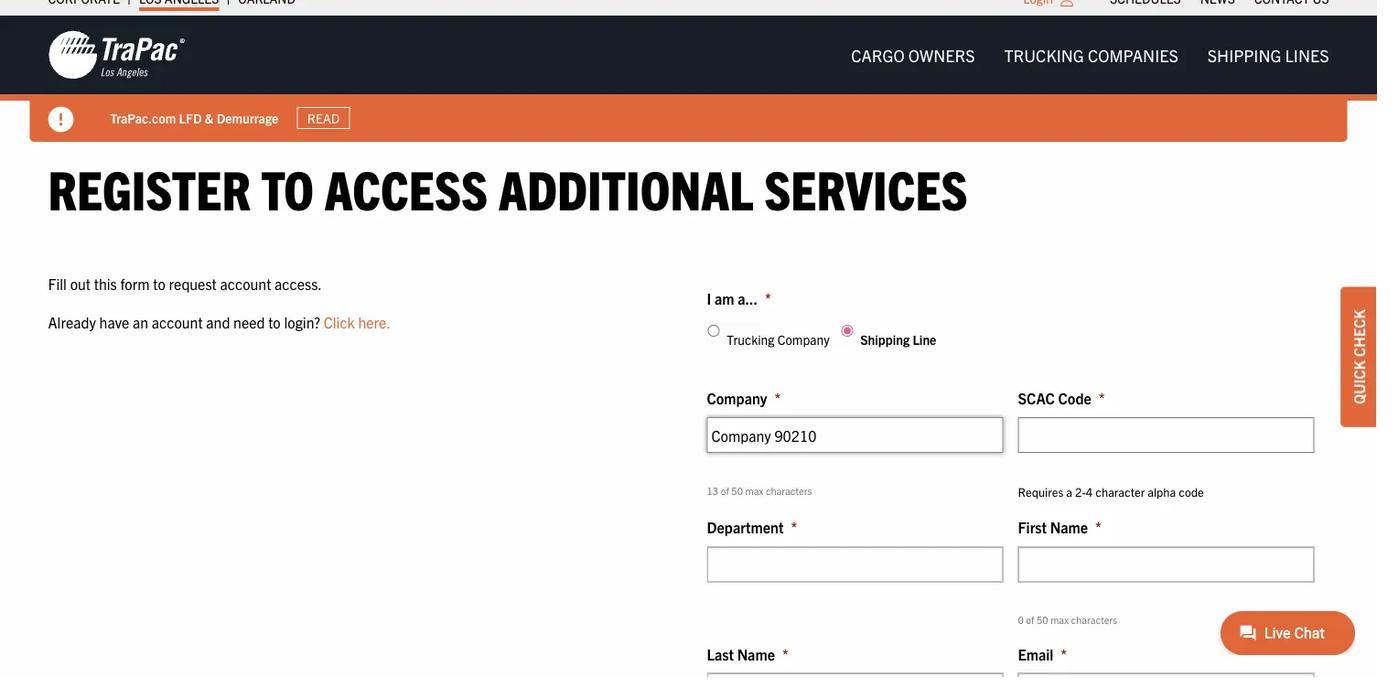 Task type: locate. For each thing, give the bounding box(es) containing it.
of right 13
[[721, 484, 729, 497]]

50
[[732, 484, 743, 497], [1037, 614, 1049, 626]]

0 vertical spatial company
[[778, 331, 830, 348]]

company
[[778, 331, 830, 348], [707, 389, 768, 407]]

max
[[746, 484, 764, 497], [1051, 614, 1069, 626]]

to
[[261, 154, 314, 221], [153, 275, 166, 293], [268, 313, 281, 331]]

a...
[[738, 289, 758, 308]]

a
[[1067, 484, 1073, 499]]

1 horizontal spatial of
[[1027, 614, 1035, 626]]

los angeles image
[[48, 29, 185, 81]]

account up "need"
[[220, 275, 271, 293]]

0 vertical spatial trucking
[[1005, 44, 1085, 65]]

0 horizontal spatial 50
[[732, 484, 743, 497]]

1 horizontal spatial company
[[778, 331, 830, 348]]

menu bar down light image
[[837, 36, 1344, 73]]

1 vertical spatial menu bar
[[837, 36, 1344, 73]]

schedules menu item
[[1111, 0, 1182, 11]]

trucking
[[1005, 44, 1085, 65], [727, 331, 775, 348]]

characters
[[766, 484, 813, 497], [1072, 614, 1118, 626]]

access.
[[275, 275, 322, 293]]

0 horizontal spatial trucking
[[727, 331, 775, 348]]

menu bar
[[1101, 0, 1339, 11], [837, 36, 1344, 73]]

to right "need"
[[268, 313, 281, 331]]

read link
[[297, 107, 350, 129]]

13
[[707, 484, 719, 497]]

code
[[1179, 484, 1205, 499]]

last name *
[[707, 645, 789, 663]]

1 horizontal spatial shipping
[[1208, 44, 1282, 65]]

characters right the 0
[[1072, 614, 1118, 626]]

register to access additional services main content
[[30, 154, 1348, 677]]

shipping inside menu bar
[[1208, 44, 1282, 65]]

0 vertical spatial characters
[[766, 484, 813, 497]]

* right the code
[[1099, 389, 1105, 407]]

0 vertical spatial name
[[1051, 518, 1089, 537]]

trucking inside "link"
[[1005, 44, 1085, 65]]

menu bar inside banner
[[837, 36, 1344, 73]]

0 horizontal spatial account
[[152, 313, 203, 331]]

shipping right shipping line option
[[861, 331, 910, 348]]

Trucking Company radio
[[708, 325, 720, 337]]

1 horizontal spatial account
[[220, 275, 271, 293]]

company *
[[707, 389, 781, 407]]

to right form
[[153, 275, 166, 293]]

owners
[[909, 44, 975, 65]]

max for company
[[746, 484, 764, 497]]

50 right the 0
[[1037, 614, 1049, 626]]

1 horizontal spatial trucking
[[1005, 44, 1085, 65]]

and
[[206, 313, 230, 331]]

1 vertical spatial characters
[[1072, 614, 1118, 626]]

max up department *
[[746, 484, 764, 497]]

0 horizontal spatial shipping
[[861, 331, 910, 348]]

trucking inside register to access additional services main content
[[727, 331, 775, 348]]

requires
[[1018, 484, 1064, 499]]

0 horizontal spatial max
[[746, 484, 764, 497]]

account
[[220, 275, 271, 293], [152, 313, 203, 331]]

first
[[1018, 518, 1047, 537]]

last
[[707, 645, 734, 663]]

1 horizontal spatial characters
[[1072, 614, 1118, 626]]

company down trucking company radio on the top
[[707, 389, 768, 407]]

characters up department *
[[766, 484, 813, 497]]

50 for first
[[1037, 614, 1049, 626]]

1 vertical spatial of
[[1027, 614, 1035, 626]]

*
[[765, 289, 772, 308], [775, 389, 781, 407], [1099, 389, 1105, 407], [791, 518, 798, 537], [1096, 518, 1102, 537], [783, 645, 789, 663], [1061, 645, 1068, 663]]

0 horizontal spatial of
[[721, 484, 729, 497]]

1 horizontal spatial max
[[1051, 614, 1069, 626]]

trapac.com
[[110, 109, 176, 126]]

news menu item
[[1201, 0, 1236, 11]]

1 vertical spatial max
[[1051, 614, 1069, 626]]

shipping
[[1208, 44, 1282, 65], [861, 331, 910, 348]]

name right last
[[738, 645, 775, 663]]

0 vertical spatial menu bar
[[1101, 0, 1339, 11]]

shipping lines link
[[1194, 36, 1344, 73]]

0 horizontal spatial name
[[738, 645, 775, 663]]

1 vertical spatial company
[[707, 389, 768, 407]]

0
[[1018, 614, 1024, 626]]

i
[[707, 289, 712, 308]]

menu bar containing cargo owners
[[837, 36, 1344, 73]]

name for last name
[[738, 645, 775, 663]]

companies
[[1088, 44, 1179, 65]]

0 horizontal spatial company
[[707, 389, 768, 407]]

1 horizontal spatial 50
[[1037, 614, 1049, 626]]

1 vertical spatial 50
[[1037, 614, 1049, 626]]

0 vertical spatial shipping
[[1208, 44, 1282, 65]]

to down read link
[[261, 154, 314, 221]]

0 vertical spatial 50
[[732, 484, 743, 497]]

cargo
[[852, 44, 905, 65]]

trucking down light image
[[1005, 44, 1085, 65]]

this
[[94, 275, 117, 293]]

characters for name
[[1072, 614, 1118, 626]]

click
[[324, 313, 355, 331]]

account right an
[[152, 313, 203, 331]]

name down a
[[1051, 518, 1089, 537]]

Shipping Line radio
[[842, 325, 854, 337]]

name
[[1051, 518, 1089, 537], [738, 645, 775, 663]]

additional
[[499, 154, 754, 221]]

None text field
[[707, 417, 1004, 453], [1018, 417, 1315, 453], [707, 547, 1004, 582], [707, 673, 1004, 677], [1018, 673, 1315, 677], [707, 417, 1004, 453], [1018, 417, 1315, 453], [707, 547, 1004, 582], [707, 673, 1004, 677], [1018, 673, 1315, 677]]

1 vertical spatial name
[[738, 645, 775, 663]]

0 vertical spatial account
[[220, 275, 271, 293]]

i am a... *
[[707, 289, 772, 308]]

menu bar up the shipping lines
[[1101, 0, 1339, 11]]

first name *
[[1018, 518, 1102, 537]]

shipping line
[[861, 331, 937, 348]]

of
[[721, 484, 729, 497], [1027, 614, 1035, 626]]

None text field
[[1018, 547, 1315, 582]]

shipping for shipping line
[[861, 331, 910, 348]]

trucking for trucking companies
[[1005, 44, 1085, 65]]

click here. link
[[324, 313, 391, 331]]

company left shipping line option
[[778, 331, 830, 348]]

trucking right trucking company radio on the top
[[727, 331, 775, 348]]

none text field inside register to access additional services main content
[[1018, 547, 1315, 582]]

quick
[[1350, 361, 1369, 404]]

shipping down news menu item
[[1208, 44, 1282, 65]]

scac
[[1018, 389, 1055, 407]]

1 vertical spatial shipping
[[861, 331, 910, 348]]

shipping inside register to access additional services main content
[[861, 331, 910, 348]]

0 horizontal spatial characters
[[766, 484, 813, 497]]

1 vertical spatial trucking
[[727, 331, 775, 348]]

max up "email *" in the right bottom of the page
[[1051, 614, 1069, 626]]

trapac.com lfd & demurrage
[[110, 109, 279, 126]]

of right the 0
[[1027, 614, 1035, 626]]

banner
[[0, 16, 1378, 142]]

an
[[133, 313, 148, 331]]

50 right 13
[[732, 484, 743, 497]]

0 vertical spatial of
[[721, 484, 729, 497]]

login?
[[284, 313, 320, 331]]

email *
[[1018, 645, 1068, 663]]

light image
[[1061, 0, 1074, 6]]

0 vertical spatial max
[[746, 484, 764, 497]]

1 horizontal spatial name
[[1051, 518, 1089, 537]]

menu item
[[1255, 0, 1330, 11]]



Task type: vqa. For each thing, say whether or not it's contained in the screenshot.
Quick Check link
yes



Task type: describe. For each thing, give the bounding box(es) containing it.
cargo owners
[[852, 44, 975, 65]]

solid image
[[48, 107, 74, 132]]

trucking for trucking company
[[727, 331, 775, 348]]

access
[[325, 154, 488, 221]]

department
[[707, 518, 784, 537]]

here.
[[358, 313, 391, 331]]

shipping for shipping lines
[[1208, 44, 1282, 65]]

form
[[120, 275, 150, 293]]

* down trucking company
[[775, 389, 781, 407]]

services
[[765, 154, 968, 221]]

&
[[205, 109, 214, 126]]

* right last
[[783, 645, 789, 663]]

* down requires a 2-4 character alpha code
[[1096, 518, 1102, 537]]

register
[[48, 154, 251, 221]]

quick check link
[[1341, 287, 1378, 427]]

1 vertical spatial account
[[152, 313, 203, 331]]

department *
[[707, 518, 798, 537]]

of for company
[[721, 484, 729, 497]]

name for first name
[[1051, 518, 1089, 537]]

0 of 50 max characters
[[1018, 614, 1118, 626]]

demurrage
[[217, 109, 279, 126]]

alpha
[[1148, 484, 1177, 499]]

check
[[1350, 310, 1369, 357]]

0 vertical spatial to
[[261, 154, 314, 221]]

fill out this form to request account access.
[[48, 275, 322, 293]]

2 vertical spatial to
[[268, 313, 281, 331]]

1 vertical spatial to
[[153, 275, 166, 293]]

of for first name
[[1027, 614, 1035, 626]]

shipping lines
[[1208, 44, 1330, 65]]

requires a 2-4 character alpha code
[[1018, 484, 1205, 499]]

max for first
[[1051, 614, 1069, 626]]

have
[[99, 313, 129, 331]]

scac code *
[[1018, 389, 1105, 407]]

am
[[715, 289, 735, 308]]

banner containing cargo owners
[[0, 16, 1378, 142]]

line
[[913, 331, 937, 348]]

code
[[1059, 389, 1092, 407]]

register to access additional services
[[48, 154, 968, 221]]

request
[[169, 275, 217, 293]]

4
[[1086, 484, 1093, 499]]

character
[[1096, 484, 1145, 499]]

quick check
[[1350, 310, 1369, 404]]

email
[[1018, 645, 1054, 663]]

lines
[[1286, 44, 1330, 65]]

characters for *
[[766, 484, 813, 497]]

50 for company
[[732, 484, 743, 497]]

* right a... at the right top
[[765, 289, 772, 308]]

cargo owners link
[[837, 36, 990, 73]]

read
[[307, 110, 340, 126]]

already have an account and need to login? click here.
[[48, 313, 391, 331]]

13 of 50 max characters
[[707, 484, 813, 497]]

trucking companies
[[1005, 44, 1179, 65]]

* right 'email'
[[1061, 645, 1068, 663]]

lfd
[[179, 109, 202, 126]]

* right department
[[791, 518, 798, 537]]

trucking company
[[727, 331, 830, 348]]

need
[[234, 313, 265, 331]]

trucking companies link
[[990, 36, 1194, 73]]

out
[[70, 275, 91, 293]]

already
[[48, 313, 96, 331]]

fill
[[48, 275, 67, 293]]

2-
[[1076, 484, 1087, 499]]



